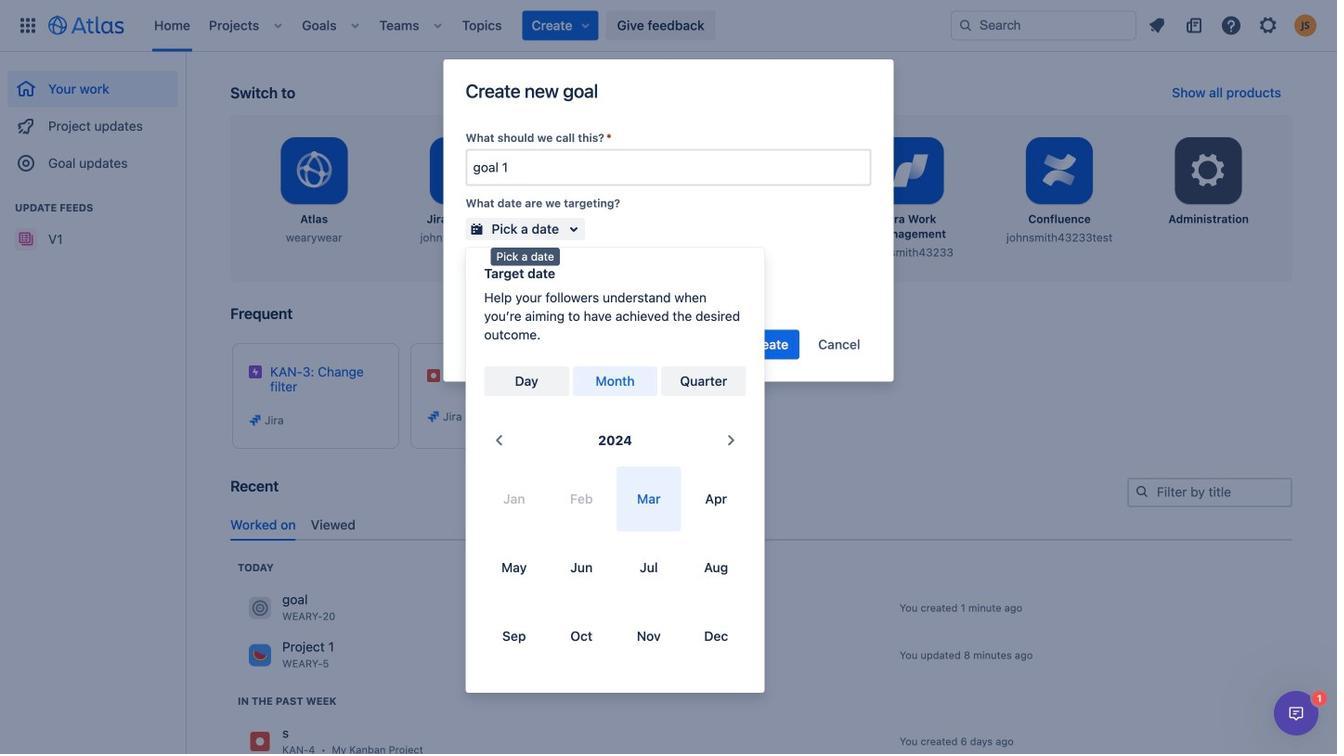 Task type: vqa. For each thing, say whether or not it's contained in the screenshot.
first heading from the bottom
yes



Task type: describe. For each thing, give the bounding box(es) containing it.
townsquare image
[[249, 645, 271, 667]]

heading for townsquare icon
[[238, 561, 274, 576]]

townsquare image
[[249, 597, 271, 620]]

top element
[[11, 0, 951, 52]]

see next year image
[[720, 430, 742, 452]]

Search field
[[951, 11, 1137, 40]]

jira image
[[248, 413, 263, 428]]

search image
[[958, 18, 973, 33]]

search image
[[1135, 485, 1150, 500]]



Task type: locate. For each thing, give the bounding box(es) containing it.
heading up townsquare icon
[[238, 561, 274, 576]]

group
[[7, 52, 178, 188], [7, 182, 178, 264]]

None field
[[468, 151, 870, 184]]

1 heading from the top
[[238, 561, 274, 576]]

tab list
[[223, 510, 1300, 541]]

1 vertical spatial heading
[[238, 694, 337, 709]]

settings image
[[1187, 149, 1231, 193]]

jira image
[[249, 731, 271, 753]]

tooltip
[[491, 248, 560, 266]]

see previous year image
[[488, 430, 510, 452]]

dialog
[[1274, 692, 1319, 736]]

jira image
[[426, 410, 441, 424], [426, 410, 441, 424], [248, 413, 263, 428]]

2 group from the top
[[7, 182, 178, 264]]

heading up jira icon
[[238, 694, 337, 709]]

1 group from the top
[[7, 52, 178, 188]]

heading for jira icon
[[238, 694, 337, 709]]

None search field
[[951, 11, 1137, 40]]

Filter by title field
[[1129, 480, 1291, 506]]

0 vertical spatial heading
[[238, 561, 274, 576]]

2 heading from the top
[[238, 694, 337, 709]]

banner
[[0, 0, 1337, 52]]

heading
[[238, 561, 274, 576], [238, 694, 337, 709]]

help image
[[1220, 14, 1243, 37]]



